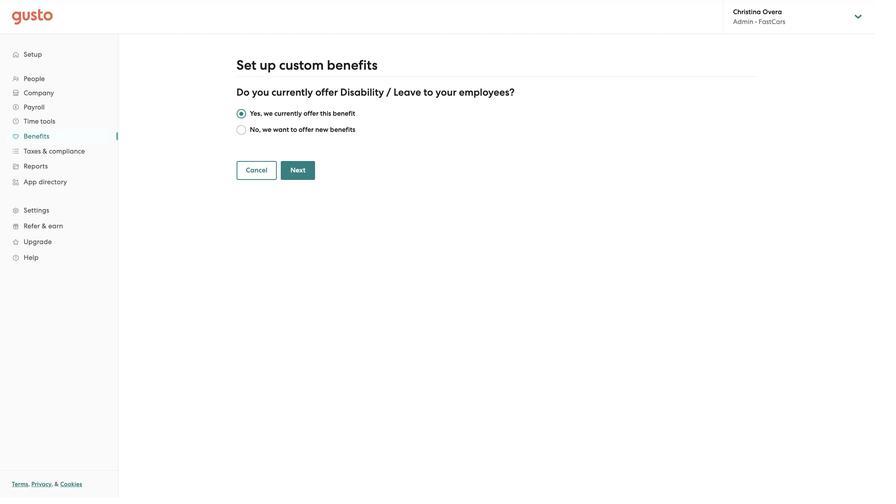 Task type: locate. For each thing, give the bounding box(es) containing it.
1 vertical spatial &
[[42, 222, 47, 230]]

admin
[[733, 18, 754, 26]]

benefits
[[327, 57, 378, 73], [330, 126, 355, 134]]

earn
[[48, 222, 63, 230]]

, left cookies
[[51, 482, 53, 489]]

to
[[424, 86, 433, 99], [291, 126, 297, 134]]

1 vertical spatial we
[[262, 126, 272, 134]]

1 horizontal spatial ,
[[51, 482, 53, 489]]

payroll button
[[8, 100, 110, 114]]

privacy link
[[31, 482, 51, 489]]

company
[[24, 89, 54, 97]]

cancel
[[246, 166, 268, 175]]

set
[[236, 57, 256, 73]]

1 vertical spatial offer
[[304, 110, 319, 118]]

reports
[[24, 162, 48, 170]]

christina overa admin • fastcars
[[733, 8, 786, 26]]

want
[[273, 126, 289, 134]]

currently up 'yes, we currently offer this benefit'
[[272, 86, 313, 99]]

overa
[[763, 8, 782, 16]]

& inside dropdown button
[[43, 148, 47, 155]]

disability
[[340, 86, 384, 99]]

benefits up "disability"
[[327, 57, 378, 73]]

setup
[[24, 50, 42, 58]]

0 vertical spatial to
[[424, 86, 433, 99]]

1 vertical spatial currently
[[274, 110, 302, 118]]

& left earn
[[42, 222, 47, 230]]

app directory link
[[8, 175, 110, 189]]

do you currently offer disability / leave to your employees?
[[236, 86, 515, 99]]

benefits down benefit
[[330, 126, 355, 134]]

privacy
[[31, 482, 51, 489]]

offer left this
[[304, 110, 319, 118]]

1 vertical spatial to
[[291, 126, 297, 134]]

taxes & compliance
[[24, 148, 85, 155]]

list
[[0, 72, 118, 266]]

0 vertical spatial benefits
[[327, 57, 378, 73]]

we
[[264, 110, 273, 118], [262, 126, 272, 134]]

to right want on the left top of the page
[[291, 126, 297, 134]]

next button
[[281, 161, 315, 180]]

your
[[436, 86, 457, 99]]

& left cookies
[[54, 482, 59, 489]]

we right yes,
[[264, 110, 273, 118]]

currently up want on the left top of the page
[[274, 110, 302, 118]]

1 horizontal spatial to
[[424, 86, 433, 99]]

/
[[386, 86, 391, 99]]

setup link
[[8, 47, 110, 62]]

currently
[[272, 86, 313, 99], [274, 110, 302, 118]]

0 vertical spatial currently
[[272, 86, 313, 99]]

offer for this
[[304, 110, 319, 118]]

offer up this
[[315, 86, 338, 99]]

no, we want to offer new benefits
[[250, 126, 355, 134]]

do
[[236, 86, 250, 99]]

cookies button
[[60, 480, 82, 490]]

&
[[43, 148, 47, 155], [42, 222, 47, 230], [54, 482, 59, 489]]

Yes, we currently offer this benefit radio
[[236, 109, 246, 119]]

we right no,
[[262, 126, 272, 134]]

0 horizontal spatial ,
[[28, 482, 30, 489]]

no,
[[250, 126, 261, 134]]

directory
[[39, 178, 67, 186]]

employees?
[[459, 86, 515, 99]]

gusto navigation element
[[0, 34, 118, 278]]

offer
[[315, 86, 338, 99], [304, 110, 319, 118], [299, 126, 314, 134]]

currently for you
[[272, 86, 313, 99]]

& for earn
[[42, 222, 47, 230]]

people
[[24, 75, 45, 83]]

0 vertical spatial we
[[264, 110, 273, 118]]

yes, we currently offer this benefit
[[250, 110, 355, 118]]

benefits
[[24, 133, 49, 140]]

to left your on the top
[[424, 86, 433, 99]]

help
[[24, 254, 39, 262]]

this
[[320, 110, 331, 118]]

•
[[755, 18, 757, 26]]

taxes
[[24, 148, 41, 155]]

0 vertical spatial offer
[[315, 86, 338, 99]]

& right taxes
[[43, 148, 47, 155]]

time
[[24, 118, 39, 125]]

1 vertical spatial benefits
[[330, 126, 355, 134]]

offer left "new"
[[299, 126, 314, 134]]

0 vertical spatial &
[[43, 148, 47, 155]]

people button
[[8, 72, 110, 86]]

,
[[28, 482, 30, 489], [51, 482, 53, 489]]

benefits link
[[8, 129, 110, 144]]

custom
[[279, 57, 324, 73]]

, left privacy
[[28, 482, 30, 489]]

yes,
[[250, 110, 262, 118]]

new
[[315, 126, 328, 134]]



Task type: describe. For each thing, give the bounding box(es) containing it.
reports link
[[8, 159, 110, 174]]

terms link
[[12, 482, 28, 489]]

currently for we
[[274, 110, 302, 118]]

time tools button
[[8, 114, 110, 129]]

tools
[[40, 118, 55, 125]]

fastcars
[[759, 18, 786, 26]]

cookies
[[60, 482, 82, 489]]

taxes & compliance button
[[8, 144, 110, 159]]

cancel link
[[236, 161, 277, 180]]

app
[[24, 178, 37, 186]]

compliance
[[49, 148, 85, 155]]

christina
[[733, 8, 761, 16]]

app directory
[[24, 178, 67, 186]]

set up custom benefits
[[236, 57, 378, 73]]

2 vertical spatial &
[[54, 482, 59, 489]]

0 horizontal spatial to
[[291, 126, 297, 134]]

upgrade link
[[8, 235, 110, 249]]

& for compliance
[[43, 148, 47, 155]]

leave
[[394, 86, 421, 99]]

home image
[[12, 9, 53, 25]]

No, we want to offer new benefits radio
[[236, 125, 246, 135]]

list containing people
[[0, 72, 118, 266]]

refer & earn
[[24, 222, 63, 230]]

terms , privacy , & cookies
[[12, 482, 82, 489]]

upgrade
[[24, 238, 52, 246]]

refer
[[24, 222, 40, 230]]

up
[[260, 57, 276, 73]]

company button
[[8, 86, 110, 100]]

2 , from the left
[[51, 482, 53, 489]]

benefit
[[333, 110, 355, 118]]

settings link
[[8, 204, 110, 218]]

next
[[290, 166, 306, 175]]

refer & earn link
[[8, 219, 110, 233]]

2 vertical spatial offer
[[299, 126, 314, 134]]

1 , from the left
[[28, 482, 30, 489]]

offer for disability
[[315, 86, 338, 99]]

help link
[[8, 251, 110, 265]]

you
[[252, 86, 269, 99]]

terms
[[12, 482, 28, 489]]

we for no,
[[262, 126, 272, 134]]

time tools
[[24, 118, 55, 125]]

we for yes,
[[264, 110, 273, 118]]

settings
[[24, 207, 49, 215]]

payroll
[[24, 103, 45, 111]]



Task type: vqa. For each thing, say whether or not it's contained in the screenshot.
'want'
yes



